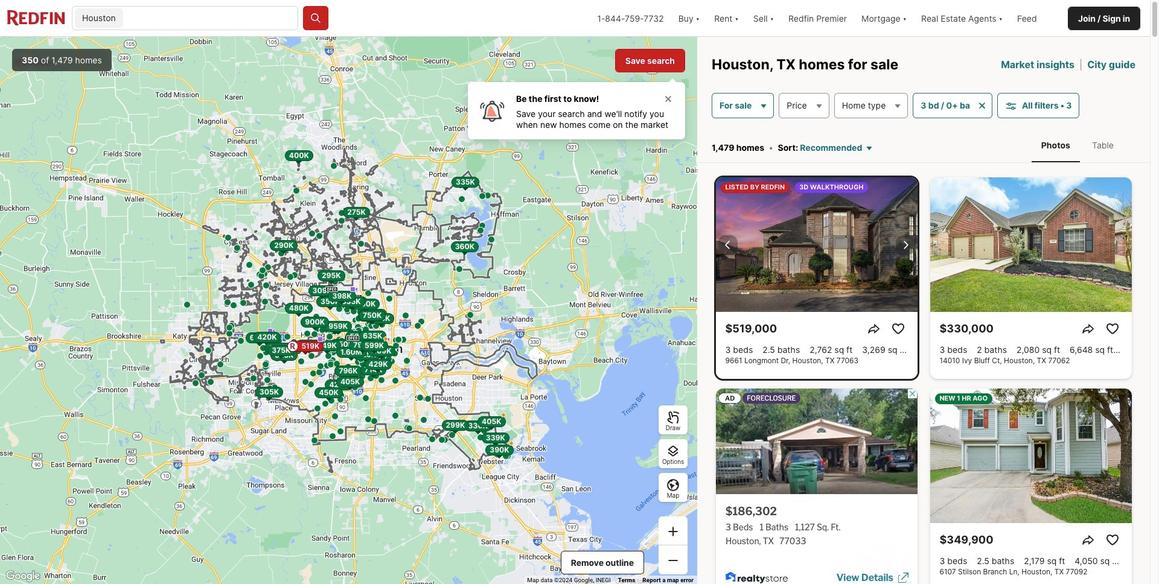 Task type: describe. For each thing, give the bounding box(es) containing it.
add home to favorites image for add home to favorites option
[[891, 322, 906, 336]]

map region
[[0, 37, 698, 585]]

share home image
[[1082, 322, 1096, 336]]

add home to favorites checkbox for bottom share home image
[[1103, 531, 1123, 550]]

add home to favorites image for add home to favorites checkbox for bottom share home image
[[1106, 533, 1120, 548]]

1 vertical spatial share home image
[[1082, 533, 1096, 548]]

add home to favorites image for share home icon add home to favorites checkbox
[[1106, 322, 1120, 336]]

advertisement image
[[710, 384, 924, 585]]



Task type: locate. For each thing, give the bounding box(es) containing it.
next image
[[898, 238, 913, 252]]

2 add home to favorites checkbox from the top
[[1103, 531, 1123, 550]]

tab list
[[1020, 128, 1136, 163]]

1 vertical spatial add home to favorites checkbox
[[1103, 531, 1123, 550]]

1 add home to favorites checkbox from the top
[[1103, 319, 1123, 339]]

google image
[[3, 569, 43, 585]]

0 horizontal spatial share home image
[[867, 322, 882, 336]]

toggle search results table view tab
[[1083, 130, 1124, 160]]

previous image
[[721, 238, 735, 252]]

add home to favorites image inside option
[[891, 322, 906, 336]]

Add home to favorites checkbox
[[889, 319, 908, 339]]

0 vertical spatial share home image
[[867, 322, 882, 336]]

Add home to favorites checkbox
[[1103, 319, 1123, 339], [1103, 531, 1123, 550]]

0 vertical spatial add home to favorites checkbox
[[1103, 319, 1123, 339]]

ad element
[[716, 389, 918, 585]]

1 horizontal spatial share home image
[[1082, 533, 1096, 548]]

add home to favorites image
[[891, 322, 906, 336], [1106, 322, 1120, 336], [1106, 533, 1120, 548]]

toggle search results photos view tab
[[1032, 130, 1081, 160]]

submit search image
[[310, 12, 322, 24]]

None search field
[[125, 7, 298, 31]]

share home image
[[867, 322, 882, 336], [1082, 533, 1096, 548]]

add home to favorites checkbox for share home icon
[[1103, 319, 1123, 339]]



Task type: vqa. For each thing, say whether or not it's contained in the screenshot.
The View on the bottom of the page
no



